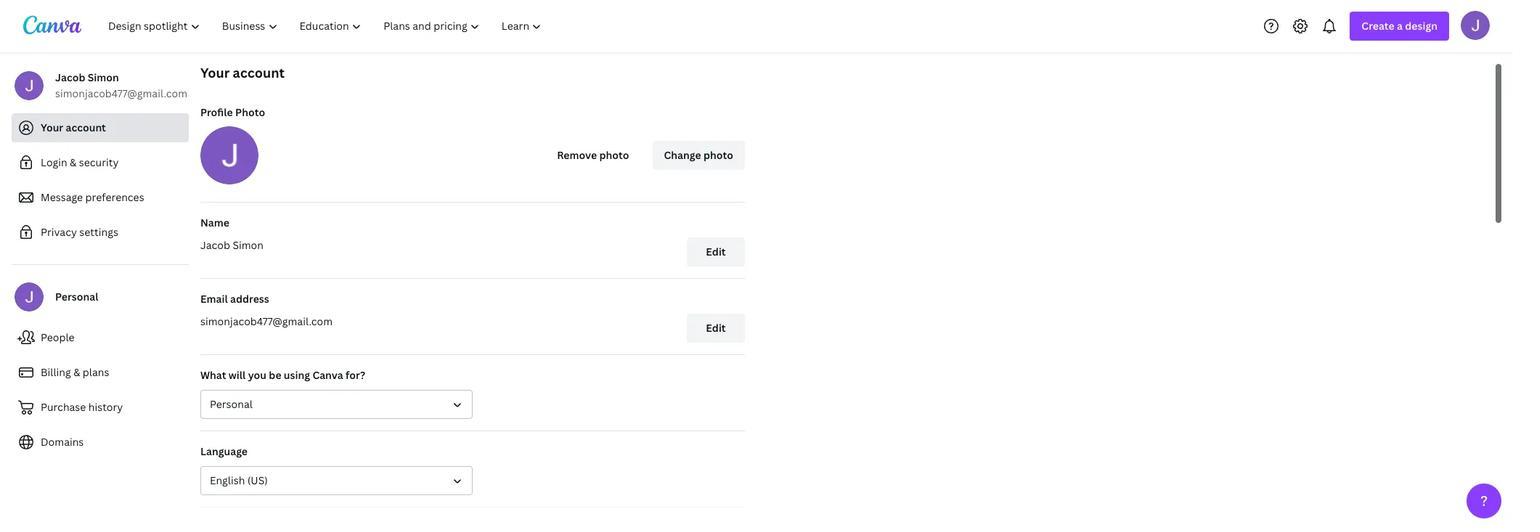 Task type: describe. For each thing, give the bounding box(es) containing it.
privacy
[[41, 225, 77, 239]]

Language: English (US) button
[[200, 466, 473, 495]]

Personal button
[[200, 390, 473, 419]]

profile
[[200, 105, 233, 119]]

create a design
[[1362, 19, 1438, 33]]

for?
[[346, 368, 365, 382]]

create
[[1362, 19, 1395, 33]]

change photo
[[664, 148, 733, 162]]

what will you be using canva for?
[[200, 368, 365, 382]]

jacob simon image
[[1461, 11, 1490, 40]]

settings
[[79, 225, 118, 239]]

billing & plans link
[[12, 358, 189, 387]]

jacob for jacob simon
[[200, 238, 230, 252]]

history
[[88, 400, 123, 414]]

purchase history link
[[12, 393, 189, 422]]

& for billing
[[73, 365, 80, 379]]

design
[[1405, 19, 1438, 33]]

people link
[[12, 323, 189, 352]]

english (us)
[[210, 473, 268, 487]]

people
[[41, 330, 74, 344]]

message
[[41, 190, 83, 204]]

change
[[664, 148, 701, 162]]

canva
[[313, 368, 343, 382]]

billing & plans
[[41, 365, 109, 379]]

personal inside button
[[210, 397, 253, 411]]

photo
[[235, 105, 265, 119]]

0 horizontal spatial personal
[[55, 290, 98, 304]]

jacob simon
[[200, 238, 264, 252]]

privacy settings link
[[12, 218, 189, 247]]

domains link
[[12, 428, 189, 457]]

privacy settings
[[41, 225, 118, 239]]

email
[[200, 292, 228, 306]]

login
[[41, 155, 67, 169]]

edit button for jacob simon
[[687, 237, 745, 267]]

email address
[[200, 292, 269, 306]]

a
[[1397, 19, 1403, 33]]

remove
[[557, 148, 597, 162]]



Task type: vqa. For each thing, say whether or not it's contained in the screenshot.
back to school
no



Task type: locate. For each thing, give the bounding box(es) containing it.
your
[[200, 64, 230, 81], [41, 121, 63, 134]]

your up profile
[[200, 64, 230, 81]]

photo inside button
[[704, 148, 733, 162]]

create a design button
[[1350, 12, 1450, 41]]

1 vertical spatial simon
[[233, 238, 264, 252]]

1 horizontal spatial photo
[[704, 148, 733, 162]]

2 edit from the top
[[706, 321, 726, 335]]

1 vertical spatial jacob
[[200, 238, 230, 252]]

billing
[[41, 365, 71, 379]]

photo for change photo
[[704, 148, 733, 162]]

0 vertical spatial &
[[70, 155, 77, 169]]

1 vertical spatial edit
[[706, 321, 726, 335]]

0 vertical spatial simon
[[88, 70, 119, 84]]

1 horizontal spatial personal
[[210, 397, 253, 411]]

0 vertical spatial your
[[200, 64, 230, 81]]

photo right change
[[704, 148, 733, 162]]

message preferences
[[41, 190, 144, 204]]

1 vertical spatial personal
[[210, 397, 253, 411]]

jacob for jacob simon simonjacob477@gmail.com
[[55, 70, 85, 84]]

simon for jacob simon simonjacob477@gmail.com
[[88, 70, 119, 84]]

photo
[[599, 148, 629, 162], [704, 148, 733, 162]]

2 photo from the left
[[704, 148, 733, 162]]

1 horizontal spatial simon
[[233, 238, 264, 252]]

0 vertical spatial simonjacob477@gmail.com
[[55, 86, 187, 100]]

language
[[200, 444, 248, 458]]

& for login
[[70, 155, 77, 169]]

1 horizontal spatial your account
[[200, 64, 285, 81]]

1 vertical spatial your
[[41, 121, 63, 134]]

personal
[[55, 290, 98, 304], [210, 397, 253, 411]]

your account
[[200, 64, 285, 81], [41, 121, 106, 134]]

top level navigation element
[[99, 12, 554, 41]]

edit for simonjacob477@gmail.com
[[706, 321, 726, 335]]

simon up address
[[233, 238, 264, 252]]

1 horizontal spatial simonjacob477@gmail.com
[[200, 314, 333, 328]]

jacob inside jacob simon simonjacob477@gmail.com
[[55, 70, 85, 84]]

edit button for simonjacob477@gmail.com
[[687, 314, 745, 343]]

personal up the people
[[55, 290, 98, 304]]

purchase
[[41, 400, 86, 414]]

name
[[200, 216, 229, 229]]

your account up login & security
[[41, 121, 106, 134]]

jacob down name
[[200, 238, 230, 252]]

change photo button
[[653, 141, 745, 170]]

what
[[200, 368, 226, 382]]

0 horizontal spatial simon
[[88, 70, 119, 84]]

&
[[70, 155, 77, 169], [73, 365, 80, 379]]

login & security link
[[12, 148, 189, 177]]

edit
[[706, 245, 726, 259], [706, 321, 726, 335]]

0 vertical spatial edit button
[[687, 237, 745, 267]]

photo for remove photo
[[599, 148, 629, 162]]

domains
[[41, 435, 84, 449]]

personal down 'will'
[[210, 397, 253, 411]]

1 vertical spatial your account
[[41, 121, 106, 134]]

photo inside button
[[599, 148, 629, 162]]

1 edit button from the top
[[687, 237, 745, 267]]

photo right remove
[[599, 148, 629, 162]]

jacob simon simonjacob477@gmail.com
[[55, 70, 187, 100]]

address
[[230, 292, 269, 306]]

your account up photo
[[200, 64, 285, 81]]

1 photo from the left
[[599, 148, 629, 162]]

(us)
[[247, 473, 268, 487]]

security
[[79, 155, 119, 169]]

1 vertical spatial edit button
[[687, 314, 745, 343]]

simonjacob477@gmail.com up your account link
[[55, 86, 187, 100]]

will
[[229, 368, 246, 382]]

0 vertical spatial jacob
[[55, 70, 85, 84]]

0 vertical spatial your account
[[200, 64, 285, 81]]

0 vertical spatial account
[[233, 64, 285, 81]]

0 horizontal spatial photo
[[599, 148, 629, 162]]

purchase history
[[41, 400, 123, 414]]

& right the login
[[70, 155, 77, 169]]

english
[[210, 473, 245, 487]]

& left plans
[[73, 365, 80, 379]]

preferences
[[85, 190, 144, 204]]

0 vertical spatial personal
[[55, 290, 98, 304]]

0 horizontal spatial account
[[66, 121, 106, 134]]

be
[[269, 368, 281, 382]]

1 horizontal spatial your
[[200, 64, 230, 81]]

1 horizontal spatial jacob
[[200, 238, 230, 252]]

0 horizontal spatial your account
[[41, 121, 106, 134]]

0 vertical spatial edit
[[706, 245, 726, 259]]

0 horizontal spatial jacob
[[55, 70, 85, 84]]

1 vertical spatial simonjacob477@gmail.com
[[200, 314, 333, 328]]

0 horizontal spatial simonjacob477@gmail.com
[[55, 86, 187, 100]]

remove photo
[[557, 148, 629, 162]]

simonjacob477@gmail.com down address
[[200, 314, 333, 328]]

simonjacob477@gmail.com
[[55, 86, 187, 100], [200, 314, 333, 328]]

you
[[248, 368, 267, 382]]

account
[[233, 64, 285, 81], [66, 121, 106, 134]]

1 vertical spatial account
[[66, 121, 106, 134]]

2 edit button from the top
[[687, 314, 745, 343]]

login & security
[[41, 155, 119, 169]]

1 edit from the top
[[706, 245, 726, 259]]

account up login & security
[[66, 121, 106, 134]]

jacob up your account link
[[55, 70, 85, 84]]

account up photo
[[233, 64, 285, 81]]

jacob
[[55, 70, 85, 84], [200, 238, 230, 252]]

remove photo button
[[546, 141, 641, 170]]

simon for jacob simon
[[233, 238, 264, 252]]

edit button
[[687, 237, 745, 267], [687, 314, 745, 343]]

your up the login
[[41, 121, 63, 134]]

edit for jacob simon
[[706, 245, 726, 259]]

simon inside jacob simon simonjacob477@gmail.com
[[88, 70, 119, 84]]

simon up your account link
[[88, 70, 119, 84]]

your account link
[[12, 113, 189, 142]]

0 horizontal spatial your
[[41, 121, 63, 134]]

1 horizontal spatial account
[[233, 64, 285, 81]]

using
[[284, 368, 310, 382]]

1 vertical spatial &
[[73, 365, 80, 379]]

plans
[[83, 365, 109, 379]]

profile photo
[[200, 105, 265, 119]]

simon
[[88, 70, 119, 84], [233, 238, 264, 252]]

message preferences link
[[12, 183, 189, 212]]



